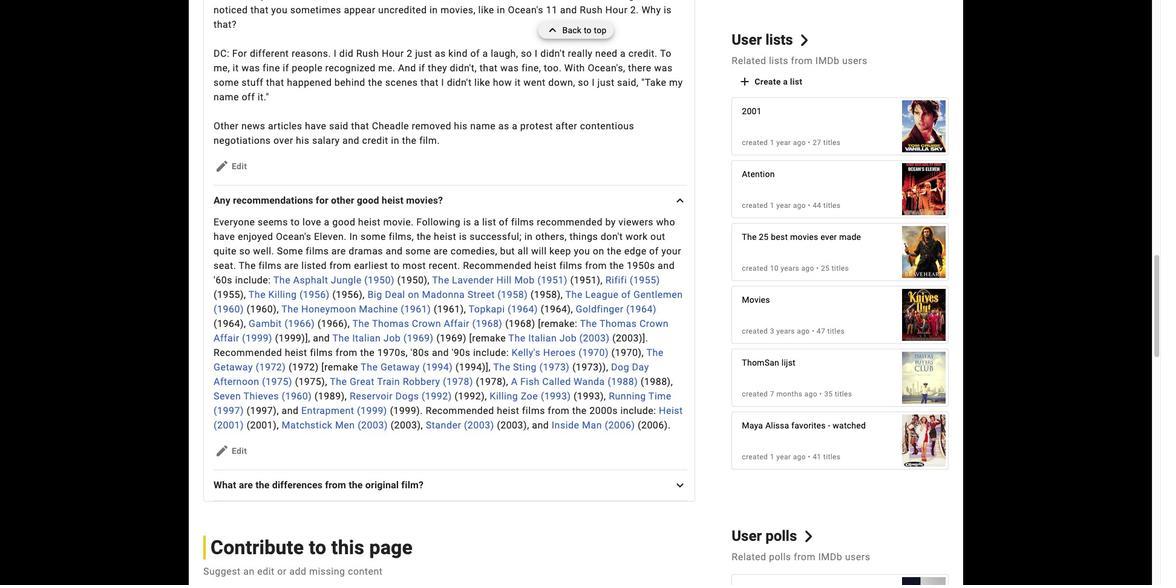 Task type: vqa. For each thing, say whether or not it's contained in the screenshot.


Task type: describe. For each thing, give the bounding box(es) containing it.
lists for user
[[765, 32, 793, 49]]

reasons.
[[292, 48, 331, 59]]

or
[[277, 566, 287, 578]]

1 vertical spatial is
[[463, 217, 471, 228]]

films down killing zoe (1993) link
[[522, 405, 545, 417]]

from down chevron right inline icon on the right of the page
[[791, 55, 813, 67]]

2 vertical spatial recommended
[[426, 405, 494, 417]]

(1961)
[[401, 304, 431, 315]]

topkapi (1964) link
[[469, 304, 538, 315]]

41
[[813, 453, 821, 462]]

(1999) inside the thomas crown affair (1999)
[[242, 333, 272, 344]]

of inside the league of gentlemen (1960)
[[621, 289, 631, 301]]

(1972) inside the getaway (1972)
[[256, 362, 286, 373]]

are down eleven.
[[331, 246, 346, 257]]

(1955),
[[214, 289, 246, 301]]

stander
[[426, 420, 461, 431]]

on inside the asphalt jungle (1950) (1950), the lavender hill mob (1951) (1951), rififi (1955) (1955), the killing (1956) (1956), big deal on madonna street (1958) (1958),
[[408, 289, 419, 301]]

(2006)
[[605, 420, 635, 431]]

heist down will
[[534, 260, 557, 272]]

to left love
[[291, 217, 300, 228]]

created 1 year ago • 44 titles
[[742, 201, 841, 210]]

(1970),
[[611, 347, 644, 359]]

titles for atention
[[823, 201, 841, 210]]

(1950),
[[397, 275, 430, 286]]

0 horizontal spatial just
[[415, 48, 432, 59]]

like inside dc: for different reasons. i did rush hour 2 just as kind of a laugh, so i didn't really need a credit. to me, it was fine if people recognized me. and if they didn't, that was fine, too. with ocean's, there was some stuff that happened behind the scenes that i didn't like how it went down, so i just said, "take my name off it."
[[474, 77, 490, 88]]

related for polls
[[732, 552, 766, 563]]

the inside (2003)]. recommended heist films from the 1970s, '80s and '90s include:
[[360, 347, 375, 359]]

seven thieves (1960) link
[[214, 391, 312, 402]]

the down "(1993),"
[[572, 405, 587, 417]]

a right need
[[620, 48, 626, 59]]

films down well.
[[259, 260, 282, 272]]

user for user lists
[[732, 32, 762, 49]]

and up matchstick
[[282, 405, 299, 417]]

movies
[[742, 295, 770, 305]]

dog
[[611, 362, 629, 373]]

gentlemen
[[633, 289, 683, 301]]

edit for this excerpt has been taken from an interview with don cheadle for the movie hotel for dogs: kw: i've noticed that you sometimes appear uncredited in movies, like in ocean's 11 and rush hour 2. why is that?
[[232, 162, 247, 171]]

0 vertical spatial (1964),
[[541, 304, 573, 315]]

the left differences
[[255, 480, 270, 491]]

the down don't
[[607, 246, 621, 257]]

the inside everyone seems to love a good heist movie. following is a list of films recommended by viewers who have enjoyed ocean's eleven. in some films, the heist is successful; in others, things don't work out quite so well. some films are dramas and some are comedies, but all will keep you on the edge of your seat. the films are listed from earliest to most recent. recommended heist films from the 1950s and '60s include:
[[239, 260, 256, 272]]

1 horizontal spatial didn't
[[540, 48, 565, 59]]

(2003)].
[[612, 333, 648, 344]]

is inside this excerpt has been taken from an interview with don cheadle for the movie hotel for dogs: kw: i've noticed that you sometimes appear uncredited in movies, like in ocean's 11 and rush hour 2. why is that?
[[664, 4, 672, 16]]

heist inside (2003)]. recommended heist films from the 1970s, '80s and '90s include:
[[285, 347, 307, 359]]

• for the 25 best movies ever made
[[816, 264, 819, 273]]

the down the following on the top left of page
[[417, 231, 431, 243]]

deal
[[385, 289, 405, 301]]

most
[[403, 260, 426, 272]]

1 horizontal spatial so
[[521, 48, 532, 59]]

mob
[[514, 275, 535, 286]]

2 horizontal spatial (2003)
[[579, 333, 610, 344]]

(1975)
[[262, 376, 292, 388]]

in inside everyone seems to love a good heist movie. following is a list of films recommended by viewers who have enjoyed ocean's eleven. in some films, the heist is successful; in others, things don't work out quite so well. some films are dramas and some are comedies, but all will keep you on the edge of your seat. the films are listed from earliest to most recent. recommended heist films from the 1950s and '60s include:
[[524, 231, 533, 243]]

page
[[369, 537, 413, 560]]

and inside other news articles have said that cheadle removed his name as a protest after contentious negotiations over his salary and credit in the film.
[[342, 135, 359, 146]]

well.
[[253, 246, 274, 257]]

1 if from the left
[[283, 62, 289, 74]]

on inside everyone seems to love a good heist movie. following is a list of films recommended by viewers who have enjoyed ocean's eleven. in some films, the heist is successful; in others, things don't work out quite so well. some films are dramas and some are comedies, but all will keep you on the edge of your seat. the films are listed from earliest to most recent. recommended heist films from the 1950s and '60s include:
[[593, 246, 604, 257]]

your
[[661, 246, 681, 257]]

in down with
[[430, 4, 438, 16]]

• for atention
[[808, 201, 811, 210]]

me.
[[378, 62, 395, 74]]

mel gibson in braveheart (1995) image
[[902, 220, 946, 285]]

contentious
[[580, 120, 634, 132]]

• for maya alissa favorites - watched
[[808, 453, 811, 462]]

didn't,
[[450, 62, 477, 74]]

thomsan lijst
[[742, 358, 796, 368]]

the thomas crown affair (1999)
[[214, 318, 669, 344]]

1 vertical spatial 25
[[821, 264, 830, 273]]

1 for maya alissa favorites - watched
[[770, 453, 774, 462]]

1 horizontal spatial (2003)
[[464, 420, 494, 431]]

the thomas crown affair (1999) link
[[214, 318, 669, 344]]

said
[[329, 120, 348, 132]]

tom cruise in vanilla sky (2001) image
[[902, 94, 946, 159]]

ago for 2001
[[793, 139, 806, 147]]

the 25 best movies ever made
[[742, 232, 861, 242]]

like inside this excerpt has been taken from an interview with don cheadle for the movie hotel for dogs: kw: i've noticed that you sometimes appear uncredited in movies, like in ocean's 11 and rush hour 2. why is that?
[[478, 4, 494, 16]]

the up (1978),
[[493, 362, 510, 373]]

from inside what are the differences from the original film? dropdown button
[[325, 480, 346, 491]]

some for some
[[405, 246, 431, 257]]

47
[[817, 327, 825, 336]]

so inside everyone seems to love a good heist movie. following is a list of films recommended by viewers who have enjoyed ocean's eleven. in some films, the heist is successful; in others, things don't work out quite so well. some films are dramas and some are comedies, but all will keep you on the edge of your seat. the films are listed from earliest to most recent. recommended heist films from the 1950s and '60s include:
[[239, 246, 250, 257]]

of up successful;
[[499, 217, 508, 228]]

have inside other news articles have said that cheadle removed his name as a protest after contentious negotiations over his salary and credit in the film.
[[305, 120, 326, 132]]

in right movies,
[[497, 4, 505, 16]]

things
[[570, 231, 598, 243]]

this excerpt has been taken from an interview with don cheadle for the movie hotel for dogs: kw: i've noticed that you sometimes appear uncredited in movies, like in ocean's 11 and rush hour 2. why is that?
[[214, 0, 681, 30]]

i up fine,
[[535, 48, 538, 59]]

other news articles have said that cheadle removed his name as a protest after contentious negotiations over his salary and credit in the film.
[[214, 120, 634, 146]]

year for maya alissa favorites - watched
[[776, 453, 791, 462]]

gambit
[[249, 318, 282, 330]]

2 horizontal spatial for
[[600, 0, 614, 1]]

the up kelly's
[[508, 333, 526, 344]]

(1956),
[[332, 289, 365, 301]]

1 italian from the left
[[352, 333, 381, 344]]

created for atention
[[742, 201, 768, 210]]

ocean's inside everyone seems to love a good heist movie. following is a list of films recommended by viewers who have enjoyed ocean's eleven. in some films, the heist is successful; in others, things don't work out quite so well. some films are dramas and some are comedies, but all will keep you on the edge of your seat. the films are listed from earliest to most recent. recommended heist films from the 1950s and '60s include:
[[276, 231, 311, 243]]

good inside "any recommendations for other good heist movies?" 'dropdown button'
[[357, 195, 379, 206]]

2 if from the left
[[419, 62, 425, 74]]

the down the killing (1956) 'link'
[[281, 304, 299, 315]]

1 horizontal spatial it
[[515, 77, 521, 88]]

and inside (2003)]. recommended heist films from the 1970s, '80s and '90s include:
[[432, 347, 449, 359]]

(1956)
[[299, 289, 330, 301]]

hour inside this excerpt has been taken from an interview with don cheadle for the movie hotel for dogs: kw: i've noticed that you sometimes appear uncredited in movies, like in ocean's 11 and rush hour 2. why is that?
[[605, 4, 628, 16]]

the up rififi
[[610, 260, 624, 272]]

(1975), the great train robbery (1978) (1978), a fish called wanda (1988) (1988), seven thieves (1960) (1989), reservoir dogs (1992) (1992), killing zoe (1993) (1993),
[[214, 376, 673, 402]]

1 horizontal spatial [remake
[[469, 333, 506, 344]]

zoe
[[521, 391, 538, 402]]

(1978)
[[443, 376, 473, 388]]

created for maya alissa favorites - watched
[[742, 453, 768, 462]]

0 vertical spatial it
[[233, 62, 239, 74]]

1 vertical spatial an
[[243, 566, 255, 578]]

and down your
[[658, 260, 675, 272]]

are inside dropdown button
[[239, 480, 253, 491]]

imdb for user polls
[[818, 552, 842, 563]]

(1970)
[[579, 347, 609, 359]]

how
[[493, 77, 512, 88]]

chevron right inline image
[[803, 531, 814, 543]]

chevron right inline image
[[799, 34, 810, 46]]

running
[[609, 391, 646, 402]]

related for lists
[[732, 55, 766, 67]]

1 horizontal spatial for
[[510, 0, 523, 1]]

include: inside everyone seems to love a good heist movie. following is a list of films recommended by viewers who have enjoyed ocean's eleven. in some films, the heist is successful; in others, things don't work out quite so well. some films are dramas and some are comedies, but all will keep you on the edge of your seat. the films are listed from earliest to most recent. recommended heist films from the 1950s and '60s include:
[[235, 275, 271, 286]]

2 (1972) from the left
[[289, 362, 319, 373]]

dc: for different reasons. i did rush hour 2 just as kind of a laugh, so i didn't really need a credit. to me, it was fine if people recognized me. and if they didn't, that was fine, too. with ocean's, there was some stuff that happened behind the scenes that i didn't like how it went down, so i just said, "take my name off it."
[[214, 48, 683, 103]]

other
[[214, 120, 239, 132]]

matchstick men (2003) link
[[282, 420, 388, 431]]

2 (1964) from the left
[[626, 304, 656, 315]]

kelly's heroes (1970) link
[[512, 347, 609, 359]]

years for the 25 best movies ever made
[[781, 264, 799, 273]]

created 10 years ago • 25 titles
[[742, 264, 849, 273]]

original
[[365, 480, 399, 491]]

and left the inside
[[532, 420, 549, 431]]

user for user polls
[[732, 528, 762, 545]]

recommended inside everyone seems to love a good heist movie. following is a list of films recommended by viewers who have enjoyed ocean's eleven. in some films, the heist is successful; in others, things don't work out quite so well. some films are dramas and some are comedies, but all will keep you on the edge of your seat. the films are listed from earliest to most recent. recommended heist films from the 1950s and '60s include:
[[463, 260, 531, 272]]

entrapment
[[301, 405, 354, 417]]

they
[[428, 62, 447, 74]]

too.
[[544, 62, 562, 74]]

recommended inside (2003)]. recommended heist films from the 1970s, '80s and '90s include:
[[214, 347, 282, 359]]

a left laugh,
[[483, 48, 488, 59]]

a inside other news articles have said that cheadle removed his name as a protest after contentious negotiations over his salary and credit in the film.
[[512, 120, 518, 132]]

that down fine
[[266, 77, 284, 88]]

2 horizontal spatial include:
[[620, 405, 656, 417]]

don't
[[601, 231, 623, 243]]

i left did
[[334, 48, 337, 59]]

user polls
[[732, 528, 797, 545]]

lists for related
[[769, 55, 788, 67]]

after
[[556, 120, 577, 132]]

recognized
[[325, 62, 376, 74]]

ago for atention
[[793, 201, 806, 210]]

that inside this excerpt has been taken from an interview with don cheadle for the movie hotel for dogs: kw: i've noticed that you sometimes appear uncredited in movies, like in ocean's 11 and rush hour 2. why is that?
[[250, 4, 269, 16]]

2 (1969) from the left
[[436, 333, 467, 344]]

the up the killing (1956) 'link'
[[273, 275, 290, 286]]

the inside the thomas crown affair (1999)
[[580, 318, 597, 330]]

create a list
[[755, 77, 802, 87]]

the inside (1975), the great train robbery (1978) (1978), a fish called wanda (1988) (1988), seven thieves (1960) (1989), reservoir dogs (1992) (1992), killing zoe (1993) (1993),
[[330, 376, 347, 388]]

films down keep
[[559, 260, 582, 272]]

the lavender hill mob (1951) link
[[432, 275, 568, 286]]

who
[[656, 217, 675, 228]]

0 vertical spatial 25
[[759, 232, 769, 242]]

to left most
[[391, 260, 400, 272]]

10
[[770, 264, 779, 273]]

1 (1964) from the left
[[508, 304, 538, 315]]

1 vertical spatial some
[[361, 231, 386, 243]]

created 1 year ago • 41 titles
[[742, 453, 841, 462]]

time
[[648, 391, 671, 402]]

laugh,
[[491, 48, 518, 59]]

ocean's,
[[588, 62, 625, 74]]

rush inside dc: for different reasons. i did rush hour 2 just as kind of a laugh, so i didn't really need a credit. to me, it was fine if people recognized me. and if they didn't, that was fine, too. with ocean's, there was some stuff that happened behind the scenes that i didn't like how it went down, so i just said, "take my name off it."
[[356, 48, 379, 59]]

2 getaway from the left
[[381, 362, 420, 373]]

the up the madonna
[[432, 275, 449, 286]]

heist (2001)
[[214, 405, 683, 431]]

(1997), and entrapment (1999) (1999). recommended heist films from the 2000s include:
[[244, 405, 659, 417]]

don
[[449, 0, 467, 1]]

to up missing at the left bottom
[[309, 537, 326, 560]]

as for kind
[[435, 48, 446, 59]]

user lists link
[[732, 32, 810, 49]]

users for user lists
[[842, 55, 867, 67]]

2 horizontal spatial so
[[578, 77, 589, 88]]

and down (1966),
[[313, 333, 330, 344]]

good inside everyone seems to love a good heist movie. following is a list of films recommended by viewers who have enjoyed ocean's eleven. in some films, the heist is successful; in others, things don't work out quite so well. some films are dramas and some are comedies, but all will keep you on the edge of your seat. the films are listed from earliest to most recent. recommended heist films from the 1950s and '60s include:
[[332, 217, 355, 228]]

the inside dc: for different reasons. i did rush hour 2 just as kind of a laugh, so i didn't really need a credit. to me, it was fine if people recognized me. and if they didn't, that was fine, too. with ocean's, there was some stuff that happened behind the scenes that i didn't like how it went down, so i just said, "take my name off it."
[[368, 77, 383, 88]]

1 horizontal spatial his
[[454, 120, 468, 132]]

related lists from imdb users
[[732, 55, 867, 67]]

stander (2003) link
[[426, 420, 494, 431]]

(1951)
[[537, 275, 568, 286]]

ago for thomsan lijst
[[804, 390, 817, 399]]

the thomas crown affair (1968) link
[[352, 318, 502, 330]]

1 vertical spatial just
[[597, 77, 614, 88]]

edit image
[[215, 159, 229, 174]]

seven
[[214, 391, 241, 402]]

are up recent.
[[433, 246, 448, 257]]

uncredited
[[378, 4, 427, 16]]

the inside other news articles have said that cheadle removed his name as a protest after contentious negotiations over his salary and credit in the film.
[[402, 135, 417, 146]]

years for movies
[[776, 327, 795, 336]]

list inside button
[[790, 77, 802, 87]]

sometimes
[[290, 4, 341, 16]]

train
[[377, 376, 400, 388]]

the inside the getaway (1972)
[[646, 347, 664, 359]]

what are the differences from the original film?
[[214, 480, 424, 491]]

(2001)
[[214, 420, 244, 431]]

are down some
[[284, 260, 299, 272]]

created for thomsan lijst
[[742, 390, 768, 399]]

the inside this excerpt has been taken from an interview with don cheadle for the movie hotel for dogs: kw: i've noticed that you sometimes appear uncredited in movies, like in ocean's 11 and rush hour 2. why is that?
[[526, 0, 540, 1]]

thomas inside (1960), the honeymoon machine (1961) (1961), topkapi (1964) (1964), goldfinger (1964) (1964), gambit (1966) (1966), the thomas crown affair (1968) (1968) [remake:
[[372, 318, 409, 330]]

credit.
[[628, 48, 658, 59]]

with
[[564, 62, 585, 74]]

a up successful;
[[474, 217, 479, 228]]

and inside this excerpt has been taken from an interview with don cheadle for the movie hotel for dogs: kw: i've noticed that you sometimes appear uncredited in movies, like in ocean's 11 and rush hour 2. why is that?
[[560, 4, 577, 16]]

ago for movies
[[797, 327, 810, 336]]

0 horizontal spatial (2003)
[[358, 420, 388, 431]]

the left best on the right top of the page
[[742, 232, 757, 242]]

back to top
[[562, 25, 607, 35]]

2 vertical spatial is
[[459, 231, 467, 243]]

(1999)], and the italian job (1969) (1969) [remake the italian job (2003)
[[272, 333, 610, 344]]

2 italian from the left
[[528, 333, 557, 344]]

1 was from the left
[[242, 62, 260, 74]]

the left original
[[349, 480, 363, 491]]

titles for maya alissa favorites - watched
[[823, 453, 841, 462]]

3 was from the left
[[654, 62, 673, 74]]

need
[[595, 48, 618, 59]]

of down 'out'
[[649, 246, 659, 257]]

films up listed
[[306, 246, 329, 257]]

from up (1951),
[[585, 260, 607, 272]]

0 horizontal spatial (1964),
[[214, 318, 246, 330]]

heist left movie.
[[358, 217, 381, 228]]

i down "they" on the top left of the page
[[441, 77, 444, 88]]

2
[[407, 48, 412, 59]]

that down "they" on the top left of the page
[[420, 77, 439, 88]]

a
[[511, 376, 518, 388]]

down,
[[548, 77, 575, 88]]

scenes
[[385, 77, 418, 88]]



Task type: locate. For each thing, give the bounding box(es) containing it.
a inside button
[[783, 77, 788, 87]]

5 created from the top
[[742, 390, 768, 399]]

polls down user polls link
[[769, 552, 791, 563]]

0 vertical spatial just
[[415, 48, 432, 59]]

0 vertical spatial 1
[[770, 139, 774, 147]]

following
[[416, 217, 461, 228]]

2 (2003), from the left
[[497, 420, 529, 431]]

for inside 'dropdown button'
[[316, 195, 328, 206]]

went
[[523, 77, 546, 88]]

0 vertical spatial include:
[[235, 275, 271, 286]]

the down the honeymoon machine (1961) "link"
[[352, 318, 370, 330]]

1 horizontal spatial cheadle
[[470, 0, 507, 1]]

edit button for this excerpt has been taken from an interview with don cheadle for the movie hotel for dogs: kw: i've noticed that you sometimes appear uncredited in movies, like in ocean's 11 and rush hour 2. why is that?
[[214, 155, 252, 177]]

was up stuff
[[242, 62, 260, 74]]

0 horizontal spatial 25
[[759, 232, 769, 242]]

include: inside (2003)]. recommended heist films from the 1970s, '80s and '90s include:
[[473, 347, 509, 359]]

1 vertical spatial lists
[[769, 55, 788, 67]]

2 was from the left
[[500, 62, 519, 74]]

1 related from the top
[[732, 55, 766, 67]]

it right "me,"
[[233, 62, 239, 74]]

recommended up stander (2003) link
[[426, 405, 494, 417]]

as for a
[[498, 120, 509, 132]]

0 horizontal spatial list
[[482, 217, 496, 228]]

getaway up afternoon
[[214, 362, 253, 373]]

1 vertical spatial imdb
[[818, 552, 842, 563]]

edit button for everyone seems to love a good heist movie. following is a list of films recommended by viewers who have enjoyed ocean's eleven. in some films, the heist is successful; in others, things don't work out quite so well. some films are dramas and some are comedies, but all will keep you on the edge of your seat. the films are listed from earliest to most recent. recommended heist films from the 1950s and '60s include:
[[214, 440, 252, 462]]

created left 3
[[742, 327, 768, 336]]

1 for atention
[[770, 201, 774, 210]]

as left protest
[[498, 120, 509, 132]]

a right love
[[324, 217, 330, 228]]

(1955)
[[630, 275, 660, 286]]

name left off
[[214, 91, 239, 103]]

1 horizontal spatial thomas
[[600, 318, 637, 330]]

0 vertical spatial (1960)
[[214, 304, 244, 315]]

from inside (2003)]. recommended heist films from the 1970s, '80s and '90s include:
[[336, 347, 357, 359]]

killing inside (1975), the great train robbery (1978) (1978), a fish called wanda (1988) (1988), seven thieves (1960) (1989), reservoir dogs (1992) (1992), killing zoe (1993) (1993),
[[490, 391, 518, 402]]

you
[[271, 4, 288, 16], [574, 246, 590, 257]]

•
[[808, 139, 811, 147], [808, 201, 811, 210], [816, 264, 819, 273], [812, 327, 815, 336], [819, 390, 822, 399], [808, 453, 811, 462]]

0 horizontal spatial rush
[[356, 48, 379, 59]]

0 horizontal spatial affair
[[214, 333, 239, 344]]

1 vertical spatial cheadle
[[372, 120, 409, 132]]

heist (2001) link
[[214, 405, 683, 431]]

user lists
[[732, 32, 793, 49]]

ago for maya alissa favorites - watched
[[793, 453, 806, 462]]

1 vertical spatial you
[[574, 246, 590, 257]]

(1992)
[[422, 391, 452, 402]]

1 created from the top
[[742, 139, 768, 147]]

content
[[348, 566, 383, 578]]

0 vertical spatial hour
[[605, 4, 628, 16]]

affair inside the thomas crown affair (1999)
[[214, 333, 239, 344]]

0 vertical spatial edit button
[[214, 155, 252, 177]]

0 vertical spatial didn't
[[540, 48, 565, 59]]

the up (1989),
[[330, 376, 347, 388]]

imdb for user lists
[[815, 55, 840, 67]]

films up all
[[511, 217, 534, 228]]

if right fine
[[283, 62, 289, 74]]

1 vertical spatial (1999)
[[357, 405, 387, 417]]

rush inside this excerpt has been taken from an interview with don cheadle for the movie hotel for dogs: kw: i've noticed that you sometimes appear uncredited in movies, like in ocean's 11 and rush hour 2. why is that?
[[580, 4, 603, 16]]

(1993)
[[541, 391, 571, 402]]

1 edit from the top
[[232, 162, 247, 171]]

1 vertical spatial good
[[332, 217, 355, 228]]

0 horizontal spatial include:
[[235, 275, 271, 286]]

man
[[582, 420, 602, 431]]

user
[[732, 32, 762, 49], [732, 528, 762, 545]]

of inside dc: for different reasons. i did rush hour 2 just as kind of a laugh, so i didn't really need a credit. to me, it was fine if people recognized me. and if they didn't, that was fine, too. with ocean's, there was some stuff that happened behind the scenes that i didn't like how it went down, so i just said, "take my name off it."
[[470, 48, 480, 59]]

2 (1968) from the left
[[505, 318, 535, 330]]

2 1 from the top
[[770, 201, 774, 210]]

3 created from the top
[[742, 264, 768, 273]]

1 user from the top
[[732, 32, 762, 49]]

that up how
[[480, 62, 498, 74]]

from down (1993)
[[548, 405, 570, 417]]

2 related from the top
[[732, 552, 766, 563]]

• for thomsan lijst
[[819, 390, 822, 399]]

1 vertical spatial (1960)
[[282, 391, 312, 402]]

users for user polls
[[845, 552, 870, 563]]

(1999).
[[390, 405, 423, 417]]

fine,
[[522, 62, 541, 74]]

3 1 from the top
[[770, 453, 774, 462]]

(1964), up [remake:
[[541, 304, 573, 315]]

big deal on madonna street (1958) link
[[367, 289, 528, 301]]

edit button down negotiations in the top of the page
[[214, 155, 252, 177]]

will
[[531, 246, 547, 257]]

ago for the 25 best movies ever made
[[801, 264, 814, 273]]

over
[[273, 135, 293, 146]]

matthew mcconaughey in dallas buyers club (2013) image
[[902, 346, 946, 410]]

1 horizontal spatial just
[[597, 77, 614, 88]]

0 vertical spatial cheadle
[[470, 0, 507, 1]]

suggest an edit or add missing content
[[203, 566, 383, 578]]

(1960) inside the league of gentlemen (1960)
[[214, 304, 244, 315]]

0 vertical spatial [remake
[[469, 333, 506, 344]]

ago left 44
[[793, 201, 806, 210]]

heist
[[659, 405, 683, 417]]

1 horizontal spatial getaway
[[381, 362, 420, 373]]

cheadle up credit at the top of the page
[[372, 120, 409, 132]]

titles for 2001
[[823, 139, 841, 147]]

name inside other news articles have said that cheadle removed his name as a protest after contentious negotiations over his salary and credit in the film.
[[470, 120, 496, 132]]

is down i've
[[664, 4, 672, 16]]

that inside other news articles have said that cheadle removed his name as a protest after contentious negotiations over his salary and credit in the film.
[[351, 120, 369, 132]]

(1960), the honeymoon machine (1961) (1961), topkapi (1964) (1964), goldfinger (1964) (1964), gambit (1966) (1966), the thomas crown affair (1968) (1968) [remake:
[[214, 304, 656, 330]]

heist
[[382, 195, 404, 206], [358, 217, 381, 228], [434, 231, 456, 243], [534, 260, 557, 272], [285, 347, 307, 359], [497, 405, 519, 417]]

made
[[839, 232, 861, 242]]

thomas
[[372, 318, 409, 330], [600, 318, 637, 330]]

everyone seems to love a good heist movie. following is a list of films recommended by viewers who have enjoyed ocean's eleven. in some films, the heist is successful; in others, things don't work out quite so well. some films are dramas and some are comedies, but all will keep you on the edge of your seat. the films are listed from earliest to most recent. recommended heist films from the 1950s and '60s include:
[[214, 217, 681, 286]]

a
[[483, 48, 488, 59], [620, 48, 626, 59], [783, 77, 788, 87], [512, 120, 518, 132], [324, 217, 330, 228], [474, 217, 479, 228]]

ago left 47
[[797, 327, 810, 336]]

1 horizontal spatial if
[[419, 62, 425, 74]]

year for 2001
[[776, 139, 791, 147]]

the up (1960), at the bottom
[[249, 289, 266, 301]]

the inside the league of gentlemen (1960)
[[565, 289, 583, 301]]

2 year from the top
[[776, 201, 791, 210]]

brad pitt, george clooney, julia roberts, matt damon, and andy garcia in ocean's eleven (2001) image
[[902, 157, 946, 222]]

1 up best on the right top of the page
[[770, 201, 774, 210]]

thomsan
[[742, 358, 779, 368]]

0 vertical spatial you
[[271, 4, 288, 16]]

1 (1972) from the left
[[256, 362, 286, 373]]

0 horizontal spatial some
[[214, 77, 239, 88]]

dogs:
[[616, 0, 642, 1]]

from up jungle
[[329, 260, 351, 272]]

1 job from the left
[[383, 333, 401, 344]]

0 horizontal spatial didn't
[[447, 77, 472, 88]]

0 horizontal spatial cheadle
[[372, 120, 409, 132]]

1 vertical spatial on
[[408, 289, 419, 301]]

0 horizontal spatial on
[[408, 289, 419, 301]]

edit for everyone seems to love a good heist movie. following is a list of films recommended by viewers who have enjoyed ocean's eleven. in some films, the heist is successful; in others, things don't work out quite so well. some films are dramas and some are comedies, but all will keep you on the edge of your seat. the films are listed from earliest to most recent. recommended heist films from the 1950s and '60s include:
[[232, 446, 247, 456]]

have inside everyone seems to love a good heist movie. following is a list of films recommended by viewers who have enjoyed ocean's eleven. in some films, the heist is successful; in others, things don't work out quite so well. some films are dramas and some are comedies, but all will keep you on the edge of your seat. the films are listed from earliest to most recent. recommended heist films from the 1950s and '60s include:
[[214, 231, 235, 243]]

the down well.
[[239, 260, 256, 272]]

the sting (1973) link
[[493, 362, 570, 373]]

titles
[[823, 139, 841, 147], [823, 201, 841, 210], [832, 264, 849, 273], [827, 327, 845, 336], [835, 390, 852, 399], [823, 453, 841, 462]]

and down 'films,'
[[386, 246, 403, 257]]

1 horizontal spatial include:
[[473, 347, 509, 359]]

0 horizontal spatial have
[[214, 231, 235, 243]]

atention
[[742, 169, 775, 179]]

everyone
[[214, 217, 255, 228]]

hour inside dc: for different reasons. i did rush hour 2 just as kind of a laugh, so i didn't really need a credit. to me, it was fine if people recognized me. and if they didn't, that was fine, too. with ocean's, there was some stuff that happened behind the scenes that i didn't like how it went down, so i just said, "take my name off it."
[[382, 48, 404, 59]]

include:
[[235, 275, 271, 286], [473, 347, 509, 359], [620, 405, 656, 417]]

created left 10
[[742, 264, 768, 273]]

from inside this excerpt has been taken from an interview with don cheadle for the movie hotel for dogs: kw: i've noticed that you sometimes appear uncredited in movies, like in ocean's 11 and rush hour 2. why is that?
[[345, 0, 366, 1]]

lavender
[[452, 275, 494, 286]]

1 horizontal spatial name
[[470, 120, 496, 132]]

created for the 25 best movies ever made
[[742, 264, 768, 273]]

0 vertical spatial year
[[776, 139, 791, 147]]

'90s
[[452, 347, 470, 359]]

killing down a
[[490, 391, 518, 402]]

name inside dc: for different reasons. i did rush hour 2 just as kind of a laugh, so i didn't really need a credit. to me, it was fine if people recognized me. and if they didn't, that was fine, too. with ocean's, there was some stuff that happened behind the scenes that i didn't like how it went down, so i just said, "take my name off it."
[[214, 91, 239, 103]]

1 vertical spatial year
[[776, 201, 791, 210]]

rush right did
[[356, 48, 379, 59]]

league
[[585, 289, 619, 301]]

2 horizontal spatial was
[[654, 62, 673, 74]]

titles for movies
[[827, 327, 845, 336]]

0 horizontal spatial killing
[[268, 289, 297, 301]]

1950s
[[627, 260, 655, 272]]

1 vertical spatial 1
[[770, 201, 774, 210]]

1 horizontal spatial 25
[[821, 264, 830, 273]]

2 edit button from the top
[[214, 440, 252, 462]]

top
[[594, 25, 607, 35]]

year up best on the right top of the page
[[776, 201, 791, 210]]

(1969) up '90s in the left of the page
[[436, 333, 467, 344]]

in inside other news articles have said that cheadle removed his name as a protest after contentious negotiations over his salary and credit in the film.
[[391, 135, 399, 146]]

1 vertical spatial so
[[578, 77, 589, 88]]

4 created from the top
[[742, 327, 768, 336]]

(1960) down (1975),
[[282, 391, 312, 402]]

as inside other news articles have said that cheadle removed his name as a protest after contentious negotiations over his salary and credit in the film.
[[498, 120, 509, 132]]

2 created from the top
[[742, 201, 768, 210]]

titles for the 25 best movies ever made
[[832, 264, 849, 273]]

killing
[[268, 289, 297, 301], [490, 391, 518, 402]]

related up add image
[[732, 55, 766, 67]]

created for 2001
[[742, 139, 768, 147]]

1 vertical spatial related
[[732, 552, 766, 563]]

1 down alissa
[[770, 453, 774, 462]]

create a list button
[[732, 71, 812, 93]]

films up (1975),
[[310, 347, 333, 359]]

"take
[[641, 77, 666, 88]]

0 vertical spatial his
[[454, 120, 468, 132]]

created for movies
[[742, 327, 768, 336]]

3 year from the top
[[776, 453, 791, 462]]

• for 2001
[[808, 139, 811, 147]]

cheadle right don
[[470, 0, 507, 1]]

0 vertical spatial so
[[521, 48, 532, 59]]

(2003) down (1992),
[[464, 420, 494, 431]]

0 horizontal spatial was
[[242, 62, 260, 74]]

in up all
[[524, 231, 533, 243]]

0 horizontal spatial it
[[233, 62, 239, 74]]

chevron right image
[[673, 194, 688, 208]]

recommended up the lavender hill mob (1951) link
[[463, 260, 531, 272]]

1 vertical spatial like
[[474, 77, 490, 88]]

the up great in the bottom of the page
[[361, 362, 378, 373]]

1 vertical spatial years
[[776, 327, 795, 336]]

chevron right image
[[673, 479, 688, 493]]

1 vertical spatial affair
[[214, 333, 239, 344]]

1 horizontal spatial rush
[[580, 4, 603, 16]]

articles
[[268, 120, 302, 132]]

getaway
[[214, 362, 253, 373], [381, 362, 420, 373]]

1 getaway from the left
[[214, 362, 253, 373]]

recommended
[[463, 260, 531, 272], [214, 347, 282, 359], [426, 405, 494, 417]]

(2003), down '(1999).'
[[391, 420, 423, 431]]

2 thomas from the left
[[600, 318, 637, 330]]

1 (1968) from the left
[[472, 318, 502, 330]]

created
[[742, 139, 768, 147], [742, 201, 768, 210], [742, 264, 768, 273], [742, 327, 768, 336], [742, 390, 768, 399], [742, 453, 768, 462]]

(1960)
[[214, 304, 244, 315], [282, 391, 312, 402]]

2.
[[630, 4, 639, 16]]

1 (2003), from the left
[[391, 420, 423, 431]]

1 horizontal spatial affair
[[444, 318, 470, 330]]

0 horizontal spatial his
[[296, 135, 309, 146]]

0 horizontal spatial [remake
[[321, 362, 358, 373]]

thomas inside the thomas crown affair (1999)
[[600, 318, 637, 330]]

that up credit at the top of the page
[[351, 120, 369, 132]]

killing inside the asphalt jungle (1950) (1950), the lavender hill mob (1951) (1951), rififi (1955) (1955), the killing (1956) (1956), big deal on madonna street (1958) (1958),
[[268, 289, 297, 301]]

some for me,
[[214, 77, 239, 88]]

getaway inside the getaway (1972)
[[214, 362, 253, 373]]

2 crown from the left
[[639, 318, 669, 330]]

(1964), down (1955), in the left of the page
[[214, 318, 246, 330]]

(1960) inside (1975), the great train robbery (1978) (1978), a fish called wanda (1988) (1988), seven thieves (1960) (1989), reservoir dogs (1992) (1992), killing zoe (1993) (1993),
[[282, 391, 312, 402]]

protest
[[520, 120, 553, 132]]

1 horizontal spatial (1960)
[[282, 391, 312, 402]]

films inside (2003)]. recommended heist films from the 1970s, '80s and '90s include:
[[310, 347, 333, 359]]

crown inside the thomas crown affair (1999)
[[639, 318, 669, 330]]

(1994)],
[[455, 362, 491, 373]]

happened
[[287, 77, 332, 88]]

you inside everyone seems to love a good heist movie. following is a list of films recommended by viewers who have enjoyed ocean's eleven. in some films, the heist is successful; in others, things don't work out quite so well. some films are dramas and some are comedies, but all will keep you on the edge of your seat. the films are listed from earliest to most recent. recommended heist films from the 1950s and '60s include:
[[574, 246, 590, 257]]

0 horizontal spatial ocean's
[[276, 231, 311, 243]]

movies?
[[406, 195, 443, 206]]

the down (1951),
[[565, 289, 583, 301]]

expand less image
[[545, 22, 562, 39]]

others,
[[535, 231, 567, 243]]

goldfinger
[[576, 304, 624, 315]]

0 horizontal spatial getaway
[[214, 362, 253, 373]]

1 vertical spatial as
[[498, 120, 509, 132]]

dc:
[[214, 48, 229, 59]]

6 created from the top
[[742, 453, 768, 462]]

lists left chevron right inline icon on the right of the page
[[765, 32, 793, 49]]

and down movie
[[560, 4, 577, 16]]

(1964)
[[508, 304, 538, 315], [626, 304, 656, 315]]

films,
[[389, 231, 414, 243]]

an inside this excerpt has been taken from an interview with don cheadle for the movie hotel for dogs: kw: i've noticed that you sometimes appear uncredited in movies, like in ocean's 11 and rush hour 2. why is that?
[[369, 0, 380, 1]]

of down the rififi (1955) link
[[621, 289, 631, 301]]

missing
[[309, 566, 345, 578]]

1 horizontal spatial an
[[369, 0, 380, 1]]

(1958)
[[498, 289, 528, 301]]

cheadle
[[470, 0, 507, 1], [372, 120, 409, 132]]

1 for 2001
[[770, 139, 774, 147]]

edit right edit image
[[232, 162, 247, 171]]

add image
[[738, 74, 752, 89]]

kelly's heroes (1970) (1970),
[[512, 347, 646, 359]]

0 horizontal spatial you
[[271, 4, 288, 16]]

0 vertical spatial user
[[732, 32, 762, 49]]

some inside dc: for different reasons. i did rush hour 2 just as kind of a laugh, so i didn't really need a credit. to me, it was fine if people recognized me. and if they didn't, that was fine, too. with ocean's, there was some stuff that happened behind the scenes that i didn't like how it went down, so i just said, "take my name off it."
[[214, 77, 239, 88]]

afternoon
[[214, 376, 259, 388]]

• left 44
[[808, 201, 811, 210]]

crown up (2003)].
[[639, 318, 669, 330]]

0 horizontal spatial for
[[316, 195, 328, 206]]

list down related lists from imdb users
[[790, 77, 802, 87]]

job
[[383, 333, 401, 344], [559, 333, 577, 344]]

created left '7'
[[742, 390, 768, 399]]

1 1 from the top
[[770, 139, 774, 147]]

(1972) up (1975),
[[289, 362, 319, 373]]

the league of gentlemen (1960) link
[[214, 289, 683, 315]]

• left 47
[[812, 327, 815, 336]]

edit image
[[215, 444, 229, 459]]

2000s
[[589, 405, 618, 417]]

is down "any recommendations for other good heist movies?" 'dropdown button'
[[463, 217, 471, 228]]

polls for user
[[765, 528, 797, 545]]

0 vertical spatial like
[[478, 4, 494, 16]]

are right what at the bottom left of the page
[[239, 480, 253, 491]]

as inside dc: for different reasons. i did rush hour 2 just as kind of a laugh, so i didn't really need a credit. to me, it was fine if people recognized me. and if they didn't, that was fine, too. with ocean's, there was some stuff that happened behind the scenes that i didn't like how it went down, so i just said, "take my name off it."
[[435, 48, 446, 59]]

some
[[277, 246, 303, 257]]

name down how
[[470, 120, 496, 132]]

2 job from the left
[[559, 333, 577, 344]]

related down user polls
[[732, 552, 766, 563]]

i down ocean's,
[[592, 77, 595, 88]]

1 edit button from the top
[[214, 155, 252, 177]]

edit
[[257, 566, 275, 578]]

heist inside 'dropdown button'
[[382, 195, 404, 206]]

alicia silverstone, stacey dash, and brittany murphy in clueless (1995) image
[[902, 409, 946, 473]]

1 vertical spatial [remake
[[321, 362, 358, 373]]

0 vertical spatial recommended
[[463, 260, 531, 272]]

cheadle inside other news articles have said that cheadle removed his name as a protest after contentious negotiations over his salary and credit in the film.
[[372, 120, 409, 132]]

ago left 41
[[793, 453, 806, 462]]

0 horizontal spatial crown
[[412, 318, 441, 330]]

ago
[[793, 139, 806, 147], [793, 201, 806, 210], [801, 264, 814, 273], [797, 327, 810, 336], [804, 390, 817, 399], [793, 453, 806, 462]]

to inside "button"
[[584, 25, 592, 35]]

2 edit from the top
[[232, 446, 247, 456]]

1 thomas from the left
[[372, 318, 409, 330]]

1 horizontal spatial (1999)
[[357, 405, 387, 417]]

suggest
[[203, 566, 241, 578]]

(2003), down zoe
[[497, 420, 529, 431]]

1 horizontal spatial (1964)
[[626, 304, 656, 315]]

0 horizontal spatial name
[[214, 91, 239, 103]]

1 horizontal spatial italian
[[528, 333, 557, 344]]

1 vertical spatial his
[[296, 135, 309, 146]]

ocean's inside this excerpt has been taken from an interview with don cheadle for the movie hotel for dogs: kw: i've noticed that you sometimes appear uncredited in movies, like in ocean's 11 and rush hour 2. why is that?
[[508, 4, 543, 16]]

the asphalt jungle (1950) (1950), the lavender hill mob (1951) (1951), rififi (1955) (1955), the killing (1956) (1956), big deal on madonna street (1958) (1958),
[[214, 275, 660, 301]]

polls for related
[[769, 552, 791, 563]]

is
[[664, 4, 672, 16], [463, 217, 471, 228], [459, 231, 467, 243]]

1 vertical spatial name
[[470, 120, 496, 132]]

created down maya
[[742, 453, 768, 462]]

1 (1969) from the left
[[403, 333, 434, 344]]

heist down killing zoe (1993) link
[[497, 405, 519, 417]]

titles for thomsan lijst
[[835, 390, 852, 399]]

(1968) down topkapi (1964) 'link'
[[505, 318, 535, 330]]

of right "kind"
[[470, 48, 480, 59]]

[remake up great in the bottom of the page
[[321, 362, 358, 373]]

1 vertical spatial list
[[482, 217, 496, 228]]

list inside everyone seems to love a good heist movie. following is a list of films recommended by viewers who have enjoyed ocean's eleven. in some films, the heist is successful; in others, things don't work out quite so well. some films are dramas and some are comedies, but all will keep you on the edge of your seat. the films are listed from earliest to most recent. recommended heist films from the 1950s and '60s include:
[[482, 217, 496, 228]]

news
[[241, 120, 265, 132]]

so down with
[[578, 77, 589, 88]]

0 horizontal spatial (1968)
[[472, 318, 502, 330]]

films
[[511, 217, 534, 228], [306, 246, 329, 257], [259, 260, 282, 272], [559, 260, 582, 272], [310, 347, 333, 359], [522, 405, 545, 417]]

1 vertical spatial edit button
[[214, 440, 252, 462]]

0 vertical spatial list
[[790, 77, 802, 87]]

1 year from the top
[[776, 139, 791, 147]]

0 vertical spatial have
[[305, 120, 326, 132]]

and down said
[[342, 135, 359, 146]]

excerpt
[[236, 0, 270, 1]]

from down (1966),
[[336, 347, 357, 359]]

0 horizontal spatial if
[[283, 62, 289, 74]]

crown inside (1960), the honeymoon machine (1961) (1961), topkapi (1964) (1964), goldfinger (1964) (1964), gambit (1966) (1966), the thomas crown affair (1968) (1968) [remake:
[[412, 318, 441, 330]]

the down (1966),
[[332, 333, 350, 344]]

didn't up "too."
[[540, 48, 565, 59]]

• left 27
[[808, 139, 811, 147]]

1 horizontal spatial was
[[500, 62, 519, 74]]

1 crown from the left
[[412, 318, 441, 330]]

was down to
[[654, 62, 673, 74]]

years right 10
[[781, 264, 799, 273]]

1 vertical spatial hour
[[382, 48, 404, 59]]

25 left best on the right top of the page
[[759, 232, 769, 242]]

his right over
[[296, 135, 309, 146]]

i
[[334, 48, 337, 59], [535, 48, 538, 59], [441, 77, 444, 88], [592, 77, 595, 88]]

1 horizontal spatial (1972)
[[289, 362, 319, 373]]

from down chevron right inline image
[[794, 552, 816, 563]]

cheadle inside this excerpt has been taken from an interview with don cheadle for the movie hotel for dogs: kw: i've noticed that you sometimes appear uncredited in movies, like in ocean's 11 and rush hour 2. why is that?
[[470, 0, 507, 1]]

2 user from the top
[[732, 528, 762, 545]]

list up successful;
[[482, 217, 496, 228]]

1 vertical spatial users
[[845, 552, 870, 563]]

didn't down didn't,
[[447, 77, 472, 88]]

heist down the following on the top left of page
[[434, 231, 456, 243]]

and down (1999)], and the italian job (1969) (1969) [remake the italian job (2003)
[[432, 347, 449, 359]]

0 vertical spatial polls
[[765, 528, 797, 545]]

11
[[546, 4, 557, 16]]

eleven.
[[314, 231, 347, 243]]

have up salary at the top
[[305, 120, 326, 132]]

edit button down (2001)
[[214, 440, 252, 462]]

1 horizontal spatial have
[[305, 120, 326, 132]]

hour down dogs:
[[605, 4, 628, 16]]

(1988)
[[608, 376, 638, 388]]

• for movies
[[812, 327, 815, 336]]

the left movie
[[526, 0, 540, 1]]

back to top button
[[538, 22, 614, 39]]

just right '2'
[[415, 48, 432, 59]]

so
[[521, 48, 532, 59], [578, 77, 589, 88], [239, 246, 250, 257]]

jamie lee curtis, don johnson, toni collette, christopher plummer, daniel craig, chris evans, michael shannon, ana de armas, lakeith stanfield, jaeden martell, and katherine langford in knives out (2019) image
[[902, 283, 946, 347]]

include: down running at the bottom of the page
[[620, 405, 656, 417]]

inside man (2006) link
[[552, 420, 635, 431]]

0 horizontal spatial italian
[[352, 333, 381, 344]]

you inside this excerpt has been taken from an interview with don cheadle for the movie hotel for dogs: kw: i've noticed that you sometimes appear uncredited in movies, like in ocean's 11 and rush hour 2. why is that?
[[271, 4, 288, 16]]

year for atention
[[776, 201, 791, 210]]

affair inside (1960), the honeymoon machine (1961) (1961), topkapi (1964) (1964), goldfinger (1964) (1964), gambit (1966) (1966), the thomas crown affair (1968) (1968) [remake:
[[444, 318, 470, 330]]

1 horizontal spatial (1964),
[[541, 304, 573, 315]]

0 vertical spatial name
[[214, 91, 239, 103]]

on down don't
[[593, 246, 604, 257]]



